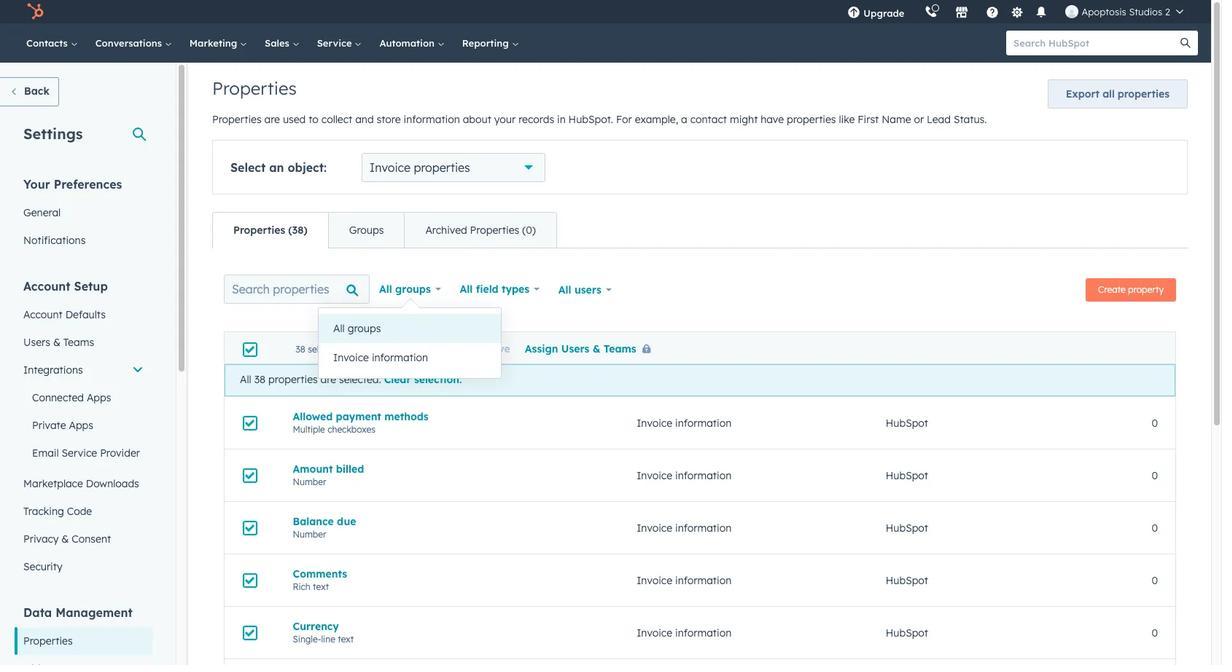 Task type: describe. For each thing, give the bounding box(es) containing it.
0 vertical spatial service
[[317, 37, 355, 49]]

about
[[463, 113, 492, 126]]

apoptosis
[[1082, 6, 1127, 18]]

all for all field types popup button
[[460, 283, 473, 296]]

apps for connected apps
[[87, 392, 111, 405]]

all users button
[[549, 275, 621, 306]]

name
[[882, 113, 911, 126]]

users
[[575, 284, 602, 297]]

assign
[[525, 343, 558, 356]]

invoice information for balance due
[[637, 522, 732, 535]]

select an object:
[[231, 160, 327, 175]]

(0)
[[522, 224, 536, 237]]

hubspot for balance due
[[886, 522, 929, 535]]

archived properties (0)
[[426, 224, 536, 237]]

tracking code
[[23, 505, 92, 519]]

conversations
[[95, 37, 165, 49]]

connected apps link
[[15, 384, 152, 412]]

0 vertical spatial to
[[309, 113, 319, 126]]

account defaults link
[[15, 301, 152, 329]]

hubspot for currency
[[886, 627, 929, 640]]

& for teams
[[53, 336, 60, 349]]

selected.
[[339, 374, 381, 387]]

clear
[[384, 374, 411, 387]]

hubspot for comments
[[886, 574, 929, 588]]

back
[[24, 85, 50, 98]]

setup
[[74, 279, 108, 294]]

marketplace downloads link
[[15, 470, 152, 498]]

& inside tab panel
[[593, 343, 601, 356]]

data management element
[[15, 605, 152, 666]]

currency
[[293, 620, 339, 634]]

groups inside dropdown button
[[395, 283, 431, 296]]

sales link
[[256, 23, 308, 63]]

0 vertical spatial 38
[[296, 344, 305, 355]]

your
[[494, 113, 516, 126]]

search image
[[1181, 38, 1191, 48]]

all 38 properties are selected. clear selection.
[[240, 374, 462, 387]]

all groups inside button
[[333, 322, 381, 336]]

email service provider
[[32, 447, 140, 460]]

properties up used
[[212, 77, 297, 99]]

tab list containing properties (38)
[[212, 212, 557, 249]]

tracking code link
[[15, 498, 152, 526]]

your preferences element
[[15, 177, 152, 255]]

information for balance due
[[675, 522, 732, 535]]

all field types
[[460, 283, 530, 296]]

or
[[914, 113, 924, 126]]

properties inside the 'data management' element
[[23, 635, 73, 648]]

invoice information for amount billed
[[637, 469, 732, 483]]

reporting link
[[454, 23, 528, 63]]

automation link
[[371, 23, 454, 63]]

allowed
[[293, 410, 333, 423]]

export all properties
[[1066, 88, 1170, 101]]

marketplaces button
[[947, 0, 978, 23]]

amount billed number
[[293, 463, 364, 488]]

settings
[[23, 125, 83, 143]]

calling icon button
[[919, 2, 944, 21]]

privacy & consent
[[23, 533, 111, 546]]

add
[[375, 343, 395, 356]]

apoptosis studios 2 button
[[1057, 0, 1193, 23]]

users inside tab panel
[[562, 343, 590, 356]]

your preferences
[[23, 177, 122, 192]]

management
[[56, 606, 133, 621]]

groups
[[349, 224, 384, 237]]

data management
[[23, 606, 133, 621]]

in
[[557, 113, 566, 126]]

general
[[23, 206, 61, 220]]

users inside account setup element
[[23, 336, 50, 349]]

connected apps
[[32, 392, 111, 405]]

information inside button
[[372, 352, 428, 365]]

add to group button
[[360, 343, 442, 356]]

information for comments
[[675, 574, 732, 588]]

sales
[[265, 37, 292, 49]]

security
[[23, 561, 62, 574]]

integrations
[[23, 364, 83, 377]]

single-
[[293, 634, 321, 645]]

archive
[[472, 343, 510, 356]]

line
[[321, 634, 335, 645]]

first
[[858, 113, 879, 126]]

payment
[[336, 410, 381, 423]]

automation
[[380, 37, 437, 49]]

comments button
[[293, 568, 602, 581]]

are inside tab panel
[[321, 374, 336, 387]]

0 for amount billed
[[1152, 469, 1158, 483]]

marketing
[[190, 37, 240, 49]]

invoice information for comments
[[637, 574, 732, 588]]

contacts
[[26, 37, 71, 49]]

allowed payment methods button
[[293, 410, 602, 423]]

marketplace downloads
[[23, 478, 139, 491]]

studios
[[1129, 6, 1163, 18]]

settings image
[[1011, 6, 1024, 19]]

lead
[[927, 113, 951, 126]]

group
[[412, 343, 442, 356]]

defaults
[[65, 309, 106, 322]]

all groups button
[[370, 275, 450, 304]]

create property
[[1099, 284, 1164, 295]]

0 for allowed payment methods
[[1152, 417, 1158, 430]]

properties left 'like' at the right of page
[[787, 113, 836, 126]]

0 for currency
[[1152, 627, 1158, 640]]

example,
[[635, 113, 678, 126]]

create
[[1099, 284, 1126, 295]]

invoice for comments
[[637, 574, 673, 588]]

(38)
[[288, 224, 308, 237]]

back link
[[0, 77, 59, 106]]

object:
[[288, 160, 327, 175]]

currency single-line text
[[293, 620, 354, 645]]

properties inside button
[[1118, 88, 1170, 101]]

an
[[269, 160, 284, 175]]

methods
[[385, 410, 429, 423]]

properties left (38)
[[233, 224, 285, 237]]

notifications
[[23, 234, 86, 247]]

tab panel containing all groups
[[212, 248, 1188, 666]]

properties inside tab panel
[[269, 374, 318, 387]]

provider
[[100, 447, 140, 460]]



Task type: vqa. For each thing, say whether or not it's contained in the screenshot.


Task type: locate. For each thing, give the bounding box(es) containing it.
properties
[[212, 77, 297, 99], [212, 113, 262, 126], [233, 224, 285, 237], [470, 224, 520, 237], [23, 635, 73, 648]]

balance
[[293, 515, 334, 528]]

text inside the currency single-line text
[[338, 634, 354, 645]]

0 horizontal spatial are
[[264, 113, 280, 126]]

to right add
[[398, 343, 409, 356]]

1 horizontal spatial users
[[562, 343, 590, 356]]

property
[[1128, 284, 1164, 295]]

account setup element
[[15, 279, 152, 581]]

& right privacy
[[62, 533, 69, 546]]

to
[[309, 113, 319, 126], [398, 343, 409, 356]]

multiple
[[293, 424, 325, 435]]

hubspot image
[[26, 3, 44, 20]]

contact
[[691, 113, 727, 126]]

2 horizontal spatial &
[[593, 343, 601, 356]]

1 number from the top
[[293, 477, 326, 488]]

rich
[[293, 582, 311, 593]]

number
[[293, 477, 326, 488], [293, 529, 326, 540]]

all for the all users popup button
[[559, 284, 572, 297]]

0 vertical spatial text
[[313, 582, 329, 593]]

number down amount
[[293, 477, 326, 488]]

3 0 from the top
[[1152, 522, 1158, 535]]

apoptosis studios 2
[[1082, 6, 1171, 18]]

invoice for amount billed
[[637, 469, 673, 483]]

private apps
[[32, 419, 93, 433]]

& for consent
[[62, 533, 69, 546]]

number for amount
[[293, 477, 326, 488]]

export
[[1066, 88, 1100, 101]]

balance due number
[[293, 515, 356, 540]]

text right line
[[338, 634, 354, 645]]

notifications image
[[1035, 7, 1049, 20]]

to inside tab panel
[[398, 343, 409, 356]]

1 horizontal spatial to
[[398, 343, 409, 356]]

users right assign
[[562, 343, 590, 356]]

field
[[476, 283, 499, 296]]

your
[[23, 177, 50, 192]]

list box
[[319, 309, 501, 379]]

archived properties (0) link
[[404, 213, 556, 248]]

menu containing apoptosis studios 2
[[838, 0, 1194, 23]]

number inside balance due number
[[293, 529, 326, 540]]

users & teams
[[23, 336, 94, 349]]

tab panel
[[212, 248, 1188, 666]]

invoice information
[[333, 352, 428, 365], [637, 417, 732, 430], [637, 469, 732, 483], [637, 522, 732, 535], [637, 574, 732, 588], [637, 627, 732, 640]]

5 hubspot from the top
[[886, 627, 929, 640]]

list box containing all groups
[[319, 309, 501, 379]]

properties (38)
[[233, 224, 308, 237]]

security link
[[15, 554, 152, 581]]

selection.
[[414, 374, 462, 387]]

connected
[[32, 392, 84, 405]]

& right assign
[[593, 343, 601, 356]]

users & teams link
[[15, 329, 152, 357]]

1 vertical spatial groups
[[348, 322, 381, 336]]

information for currency
[[675, 627, 732, 640]]

1 vertical spatial service
[[62, 447, 97, 460]]

account for account defaults
[[23, 309, 63, 322]]

0 horizontal spatial service
[[62, 447, 97, 460]]

1 horizontal spatial 38
[[296, 344, 305, 355]]

calling icon image
[[925, 6, 938, 19]]

invoice information for allowed payment methods
[[637, 417, 732, 430]]

properties (38) link
[[213, 213, 328, 248]]

comments rich text
[[293, 568, 347, 593]]

apps down connected apps link
[[69, 419, 93, 433]]

account for account setup
[[23, 279, 70, 294]]

consent
[[72, 533, 111, 546]]

0 vertical spatial number
[[293, 477, 326, 488]]

general link
[[15, 199, 152, 227]]

invoice information for currency
[[637, 627, 732, 640]]

account
[[23, 279, 70, 294], [23, 309, 63, 322]]

have
[[761, 113, 784, 126]]

1 hubspot from the top
[[886, 417, 929, 430]]

0 vertical spatial groups
[[395, 283, 431, 296]]

invoice for currency
[[637, 627, 673, 640]]

1 0 from the top
[[1152, 417, 1158, 430]]

groups inside button
[[348, 322, 381, 336]]

1 vertical spatial apps
[[69, 419, 93, 433]]

apps for private apps
[[69, 419, 93, 433]]

integrations button
[[15, 357, 152, 384]]

0 horizontal spatial teams
[[63, 336, 94, 349]]

tara schultz image
[[1066, 5, 1079, 18]]

groups link
[[328, 213, 404, 248]]

balance due button
[[293, 515, 602, 528]]

0 horizontal spatial &
[[53, 336, 60, 349]]

are down selected
[[321, 374, 336, 387]]

1 horizontal spatial groups
[[395, 283, 431, 296]]

groups up add
[[348, 322, 381, 336]]

1 account from the top
[[23, 279, 70, 294]]

0 vertical spatial apps
[[87, 392, 111, 405]]

5 0 from the top
[[1152, 627, 1158, 640]]

0 vertical spatial all groups
[[379, 283, 431, 296]]

notifications button
[[1030, 0, 1054, 23]]

all groups inside dropdown button
[[379, 283, 431, 296]]

2 hubspot from the top
[[886, 469, 929, 483]]

assign users & teams button
[[525, 343, 657, 356]]

properties down data
[[23, 635, 73, 648]]

to right used
[[309, 113, 319, 126]]

3 hubspot from the top
[[886, 522, 929, 535]]

all
[[379, 283, 392, 296], [460, 283, 473, 296], [559, 284, 572, 297], [333, 322, 345, 336], [240, 374, 251, 387]]

amount billed button
[[293, 463, 602, 476]]

invoice information inside button
[[333, 352, 428, 365]]

archive button
[[457, 343, 510, 356]]

properties down about
[[414, 160, 470, 175]]

private apps link
[[15, 412, 152, 440]]

invoice for balance due
[[637, 522, 673, 535]]

tab list
[[212, 212, 557, 249]]

number for balance
[[293, 529, 326, 540]]

&
[[53, 336, 60, 349], [593, 343, 601, 356], [62, 533, 69, 546]]

hubspot for amount billed
[[886, 469, 929, 483]]

properties right all
[[1118, 88, 1170, 101]]

a
[[681, 113, 688, 126]]

Search search field
[[224, 275, 370, 304]]

privacy
[[23, 533, 59, 546]]

are left used
[[264, 113, 280, 126]]

0 vertical spatial are
[[264, 113, 280, 126]]

1 horizontal spatial text
[[338, 634, 354, 645]]

0 for balance due
[[1152, 522, 1158, 535]]

search button
[[1174, 31, 1198, 55]]

invoice properties
[[370, 160, 470, 175]]

1 horizontal spatial &
[[62, 533, 69, 546]]

invoice inside popup button
[[370, 160, 411, 175]]

properties down 38 selected
[[269, 374, 318, 387]]

and
[[355, 113, 374, 126]]

1 vertical spatial are
[[321, 374, 336, 387]]

hubspot for allowed payment methods
[[886, 417, 929, 430]]

2 account from the top
[[23, 309, 63, 322]]

marketplace
[[23, 478, 83, 491]]

0 vertical spatial account
[[23, 279, 70, 294]]

properties up the select
[[212, 113, 262, 126]]

create property button
[[1086, 279, 1177, 302]]

email service provider link
[[15, 440, 152, 468]]

1 vertical spatial account
[[23, 309, 63, 322]]

4 hubspot from the top
[[886, 574, 929, 588]]

information
[[404, 113, 460, 126], [372, 352, 428, 365], [675, 417, 732, 430], [675, 469, 732, 483], [675, 522, 732, 535], [675, 574, 732, 588], [675, 627, 732, 640]]

service right sales link
[[317, 37, 355, 49]]

menu item
[[915, 0, 918, 23]]

teams inside account setup element
[[63, 336, 94, 349]]

& inside 'link'
[[62, 533, 69, 546]]

properties left (0)
[[470, 224, 520, 237]]

all users
[[559, 284, 602, 297]]

all inside dropdown button
[[379, 283, 392, 296]]

properties inside popup button
[[414, 160, 470, 175]]

account up 'users & teams'
[[23, 309, 63, 322]]

properties link
[[15, 628, 152, 656]]

service down private apps link
[[62, 447, 97, 460]]

teams inside tab panel
[[604, 343, 637, 356]]

teams down the all users popup button
[[604, 343, 637, 356]]

38
[[296, 344, 305, 355], [254, 374, 266, 387]]

all groups up all groups button
[[379, 283, 431, 296]]

menu
[[838, 0, 1194, 23]]

contacts link
[[18, 23, 87, 63]]

invoice for allowed payment methods
[[637, 417, 673, 430]]

0 for comments
[[1152, 574, 1158, 588]]

preferences
[[54, 177, 122, 192]]

service inside account setup element
[[62, 447, 97, 460]]

Search HubSpot search field
[[1007, 31, 1185, 55]]

all for all groups dropdown button
[[379, 283, 392, 296]]

text
[[313, 582, 329, 593], [338, 634, 354, 645]]

records
[[519, 113, 554, 126]]

0 horizontal spatial users
[[23, 336, 50, 349]]

billed
[[336, 463, 364, 476]]

text down comments
[[313, 582, 329, 593]]

0 horizontal spatial to
[[309, 113, 319, 126]]

4 0 from the top
[[1152, 574, 1158, 588]]

reporting
[[462, 37, 512, 49]]

2 0 from the top
[[1152, 469, 1158, 483]]

for
[[616, 113, 632, 126]]

due
[[337, 515, 356, 528]]

service
[[317, 37, 355, 49], [62, 447, 97, 460]]

private
[[32, 419, 66, 433]]

store
[[377, 113, 401, 126]]

1 vertical spatial to
[[398, 343, 409, 356]]

text inside comments rich text
[[313, 582, 329, 593]]

status.
[[954, 113, 987, 126]]

all field types button
[[450, 275, 549, 304]]

1 horizontal spatial service
[[317, 37, 355, 49]]

allowed payment methods multiple checkboxes
[[293, 410, 429, 435]]

all groups up add
[[333, 322, 381, 336]]

1 vertical spatial 38
[[254, 374, 266, 387]]

upgrade image
[[848, 7, 861, 20]]

users up "integrations" at the bottom of page
[[23, 336, 50, 349]]

invoice inside button
[[333, 352, 369, 365]]

information for allowed payment methods
[[675, 417, 732, 430]]

number inside the amount billed number
[[293, 477, 326, 488]]

0 horizontal spatial text
[[313, 582, 329, 593]]

properties
[[1118, 88, 1170, 101], [787, 113, 836, 126], [414, 160, 470, 175], [269, 374, 318, 387]]

0 horizontal spatial 38
[[254, 374, 266, 387]]

users
[[23, 336, 50, 349], [562, 343, 590, 356]]

1 vertical spatial text
[[338, 634, 354, 645]]

account up account defaults
[[23, 279, 70, 294]]

hubspot link
[[18, 3, 55, 20]]

& up "integrations" at the bottom of page
[[53, 336, 60, 349]]

1 vertical spatial all groups
[[333, 322, 381, 336]]

privacy & consent link
[[15, 526, 152, 554]]

1 horizontal spatial teams
[[604, 343, 637, 356]]

all inside button
[[333, 322, 345, 336]]

help image
[[987, 7, 1000, 20]]

help button
[[981, 0, 1005, 23]]

marketplaces image
[[956, 7, 969, 20]]

export all properties button
[[1048, 80, 1188, 109]]

email
[[32, 447, 59, 460]]

properties are used to collect and store information about your records in hubspot. for example, a contact might have properties like first name or lead status.
[[212, 113, 987, 126]]

number down balance
[[293, 529, 326, 540]]

service link
[[308, 23, 371, 63]]

teams down account defaults link at the top of the page
[[63, 336, 94, 349]]

1 horizontal spatial are
[[321, 374, 336, 387]]

selected
[[308, 344, 342, 355]]

1 vertical spatial number
[[293, 529, 326, 540]]

tracking
[[23, 505, 64, 519]]

2 number from the top
[[293, 529, 326, 540]]

0 horizontal spatial groups
[[348, 322, 381, 336]]

apps up private apps link
[[87, 392, 111, 405]]

account defaults
[[23, 309, 106, 322]]

groups up all groups button
[[395, 283, 431, 296]]

information for amount billed
[[675, 469, 732, 483]]



